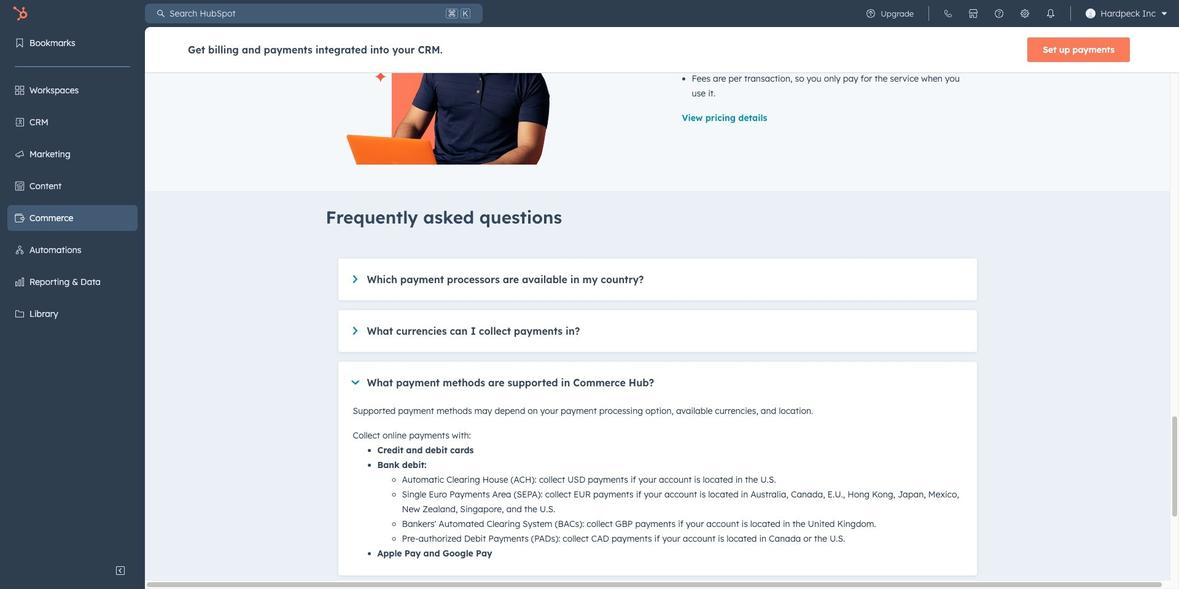 Task type: describe. For each thing, give the bounding box(es) containing it.
1 vertical spatial caret image
[[351, 381, 359, 385]]

bookmarks primary navigation item image
[[15, 38, 25, 48]]

dirk hardpeck image
[[1087, 9, 1096, 18]]

settings image
[[1021, 9, 1031, 18]]

notifications image
[[1047, 9, 1057, 18]]

help image
[[995, 9, 1005, 18]]

marketplaces image
[[969, 9, 979, 18]]

Search HubSpot search field
[[165, 4, 444, 23]]

0 vertical spatial caret image
[[353, 327, 357, 335]]



Task type: vqa. For each thing, say whether or not it's contained in the screenshot.
menu
yes



Task type: locate. For each thing, give the bounding box(es) containing it.
1 horizontal spatial menu
[[859, 0, 1173, 27]]

menu
[[859, 0, 1173, 27], [0, 27, 145, 559]]

0 horizontal spatial menu
[[0, 27, 145, 559]]

caret image
[[353, 275, 357, 283]]

caret image
[[353, 327, 357, 335], [351, 381, 359, 385]]



